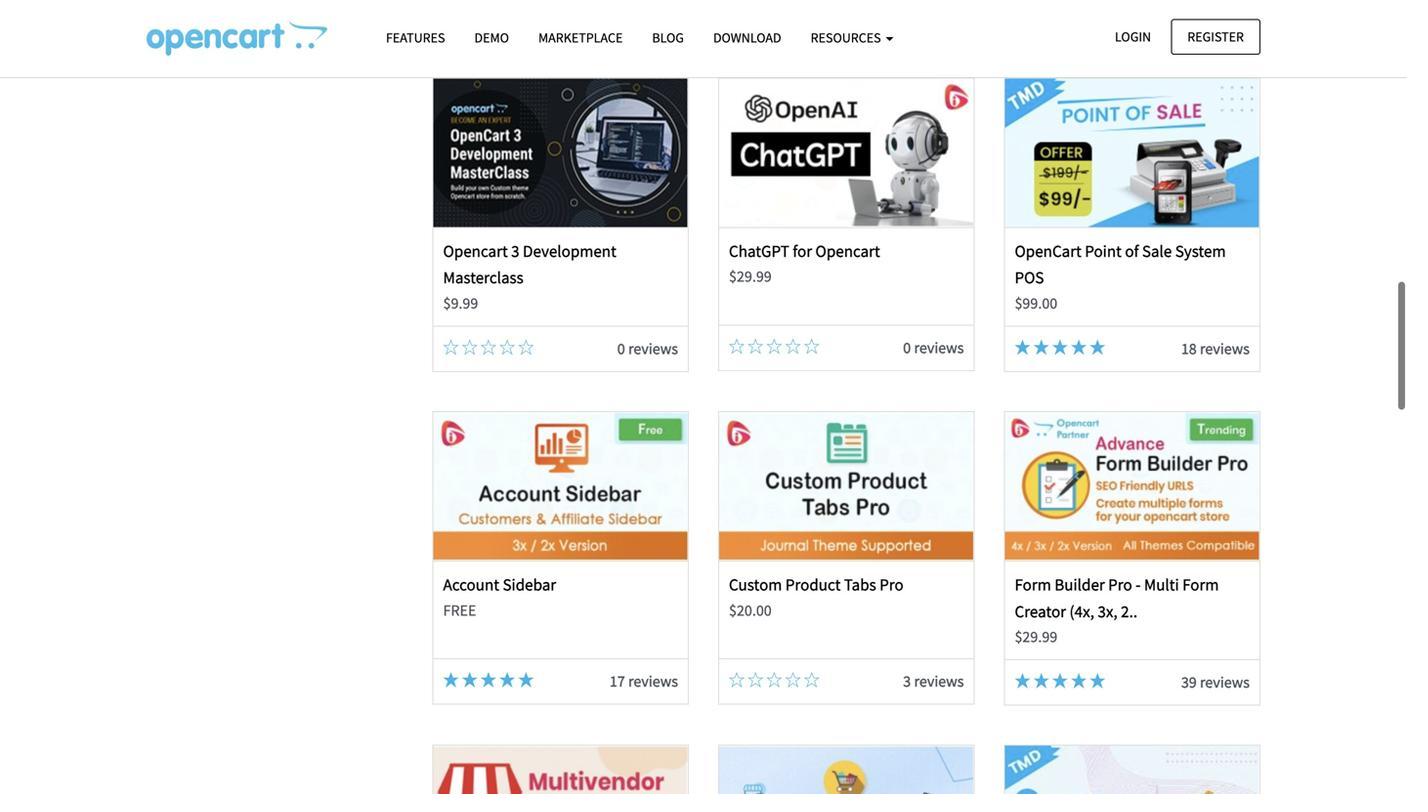 Task type: describe. For each thing, give the bounding box(es) containing it.
chatgpt for opencart link
[[729, 241, 880, 261]]

development
[[523, 241, 617, 261]]

opencart point of sale system pos $99.00
[[1015, 241, 1226, 313]]

chatgpt
[[729, 241, 790, 261]]

resources link
[[796, 21, 908, 55]]

of
[[1125, 241, 1139, 261]]

download link
[[699, 21, 796, 55]]

features
[[386, 29, 445, 46]]

-
[[1136, 575, 1141, 595]]

order management image
[[720, 746, 974, 795]]

2..
[[1121, 601, 1138, 622]]

product
[[786, 575, 841, 595]]

$20.00
[[729, 601, 772, 620]]

multivendor | multiseller supplier marketplace image
[[434, 746, 688, 795]]

0 for chatgpt for opencart
[[903, 338, 911, 358]]

0 reviews for opencart 3 development masterclass
[[618, 339, 678, 359]]

1
[[1189, 5, 1197, 25]]

resources
[[811, 29, 884, 46]]

18 reviews
[[1182, 339, 1250, 359]]

0 reviews for chatgpt for opencart
[[903, 338, 964, 358]]

opencart point of sale system pos image
[[1005, 79, 1260, 227]]

opencart
[[1015, 241, 1082, 261]]

point
[[1085, 241, 1122, 261]]

$99.00
[[1015, 294, 1058, 313]]

(4x,
[[1070, 601, 1095, 622]]

reviews for opencart 3 development masterclass
[[628, 339, 678, 359]]

register
[[1188, 28, 1244, 45]]

reviews for opencart point of sale system pos
[[1200, 339, 1250, 359]]

creator
[[1015, 601, 1066, 622]]

1 vertical spatial 3
[[903, 672, 911, 692]]

login
[[1115, 28, 1151, 45]]

account sidebar image
[[434, 413, 688, 561]]

for
[[793, 241, 812, 261]]

reviews for form builder pro - multi form creator (4x, 3x, 2..
[[1200, 673, 1250, 693]]

opencart inside 'opencart 3 development masterclass $9.99'
[[443, 241, 508, 261]]

chatgpt for opencart image
[[720, 79, 974, 227]]

$29.99 inside form builder pro - multi form creator (4x, 3x, 2.. $29.99
[[1015, 628, 1058, 647]]

chatgpt for opencart $29.99
[[729, 241, 880, 287]]

features link
[[371, 21, 460, 55]]

0 for opencart 3 development masterclass
[[618, 339, 625, 359]]

$9.99
[[443, 294, 478, 313]]

1 reviews
[[1189, 5, 1250, 25]]

tabs
[[844, 575, 876, 595]]

sale
[[1142, 241, 1172, 261]]

login link
[[1099, 19, 1168, 55]]

opencart 3 development masterclass image
[[434, 79, 688, 227]]

form builder pro - multi form creator (4x, 3x, 2.. link
[[1015, 575, 1219, 622]]

marketplace link
[[524, 21, 638, 55]]

pro inside form builder pro - multi form creator (4x, 3x, 2.. $29.99
[[1109, 575, 1133, 595]]

3 inside 'opencart 3 development masterclass $9.99'
[[511, 241, 520, 261]]

form builder pro - multi form creator (4x, 3x, 2.. $29.99
[[1015, 575, 1219, 647]]



Task type: locate. For each thing, give the bounding box(es) containing it.
17
[[610, 672, 625, 692]]

$29.99
[[729, 267, 772, 287], [1015, 628, 1058, 647]]

star light image
[[1090, 340, 1106, 355], [443, 673, 459, 688], [481, 673, 496, 688], [500, 673, 515, 688], [518, 673, 534, 688], [1015, 674, 1031, 689], [1053, 674, 1068, 689]]

0 horizontal spatial 3
[[511, 241, 520, 261]]

pro inside custom product tabs pro $20.00
[[880, 575, 904, 595]]

custom product tabs pro $20.00
[[729, 575, 904, 620]]

opencart point of sale system pos link
[[1015, 241, 1226, 288]]

2 opencart from the left
[[816, 241, 880, 261]]

form
[[1015, 575, 1052, 595], [1183, 575, 1219, 595]]

1 horizontal spatial 3
[[903, 672, 911, 692]]

register link
[[1171, 19, 1261, 55]]

opencart extensions image
[[147, 21, 327, 56]]

3 reviews
[[903, 672, 964, 692]]

0 reviews
[[903, 338, 964, 358], [618, 339, 678, 359]]

0 horizontal spatial $29.99
[[729, 267, 772, 287]]

1 horizontal spatial 0
[[903, 338, 911, 358]]

1 horizontal spatial pro
[[1109, 575, 1133, 595]]

blog
[[652, 29, 684, 46]]

masterclass
[[443, 268, 524, 288]]

download
[[713, 29, 782, 46]]

39 reviews
[[1182, 673, 1250, 693]]

opencart 3 development masterclass $9.99
[[443, 241, 617, 313]]

builder
[[1055, 575, 1105, 595]]

custom product tabs pro image
[[720, 413, 974, 561]]

pro
[[880, 575, 904, 595], [1109, 575, 1133, 595]]

opencart up masterclass
[[443, 241, 508, 261]]

0 horizontal spatial opencart
[[443, 241, 508, 261]]

custom
[[729, 575, 782, 595]]

0 horizontal spatial 0 reviews
[[618, 339, 678, 359]]

sidebar
[[503, 575, 556, 595]]

marketplace
[[539, 29, 623, 46]]

pro left -
[[1109, 575, 1133, 595]]

1 horizontal spatial 0 reviews
[[903, 338, 964, 358]]

0 horizontal spatial pro
[[880, 575, 904, 595]]

$29.99 inside chatgpt for opencart $29.99
[[729, 267, 772, 287]]

export orders image
[[1005, 746, 1260, 795]]

reviews
[[1200, 5, 1250, 25], [914, 338, 964, 358], [628, 339, 678, 359], [1200, 339, 1250, 359], [628, 672, 678, 692], [914, 672, 964, 692], [1200, 673, 1250, 693]]

form right multi
[[1183, 575, 1219, 595]]

form up creator
[[1015, 575, 1052, 595]]

reviews for chatgpt for opencart
[[914, 338, 964, 358]]

opencart right for
[[816, 241, 880, 261]]

0 horizontal spatial 0
[[618, 339, 625, 359]]

reviews for custom product tabs pro
[[914, 672, 964, 692]]

star light o image
[[748, 339, 764, 354], [785, 339, 801, 354], [443, 340, 459, 355], [462, 340, 478, 355], [518, 340, 534, 355], [748, 673, 764, 688], [767, 673, 782, 688]]

17 reviews
[[610, 672, 678, 692]]

free
[[443, 601, 476, 620]]

1 horizontal spatial form
[[1183, 575, 1219, 595]]

2 pro from the left
[[1109, 575, 1133, 595]]

1 horizontal spatial opencart
[[816, 241, 880, 261]]

1 horizontal spatial $29.99
[[1015, 628, 1058, 647]]

$29.99 down creator
[[1015, 628, 1058, 647]]

reviews for account sidebar
[[628, 672, 678, 692]]

system
[[1176, 241, 1226, 261]]

0 horizontal spatial form
[[1015, 575, 1052, 595]]

blog link
[[638, 21, 699, 55]]

1 pro from the left
[[880, 575, 904, 595]]

3
[[511, 241, 520, 261], [903, 672, 911, 692]]

opencart inside chatgpt for opencart $29.99
[[816, 241, 880, 261]]

1 opencart from the left
[[443, 241, 508, 261]]

pro right tabs in the bottom right of the page
[[880, 575, 904, 595]]

0
[[903, 338, 911, 358], [618, 339, 625, 359]]

opencart
[[443, 241, 508, 261], [816, 241, 880, 261]]

form builder pro - multi form creator (4x, 3x, 2.. image
[[1005, 413, 1260, 561]]

2 form from the left
[[1183, 575, 1219, 595]]

1 vertical spatial $29.99
[[1015, 628, 1058, 647]]

custom product tabs pro link
[[729, 575, 904, 595]]

star light o image
[[729, 339, 745, 354], [767, 339, 782, 354], [804, 339, 820, 354], [481, 340, 496, 355], [500, 340, 515, 355], [729, 673, 745, 688], [785, 673, 801, 688], [804, 673, 820, 688]]

account sidebar free
[[443, 575, 556, 620]]

demo
[[475, 29, 509, 46]]

3x,
[[1098, 601, 1118, 622]]

1 form from the left
[[1015, 575, 1052, 595]]

$29.99 down chatgpt
[[729, 267, 772, 287]]

account sidebar link
[[443, 575, 556, 595]]

star light image
[[1015, 340, 1031, 355], [1034, 340, 1049, 355], [1053, 340, 1068, 355], [1071, 340, 1087, 355], [462, 673, 478, 688], [1034, 674, 1049, 689], [1071, 674, 1087, 689], [1090, 674, 1106, 689]]

0 vertical spatial $29.99
[[729, 267, 772, 287]]

0 vertical spatial 3
[[511, 241, 520, 261]]

account
[[443, 575, 499, 595]]

multi
[[1144, 575, 1179, 595]]

pos
[[1015, 268, 1044, 288]]

39
[[1182, 673, 1197, 693]]

18
[[1182, 339, 1197, 359]]

opencart 3 development masterclass link
[[443, 241, 617, 288]]

demo link
[[460, 21, 524, 55]]



Task type: vqa. For each thing, say whether or not it's contained in the screenshot.
18
yes



